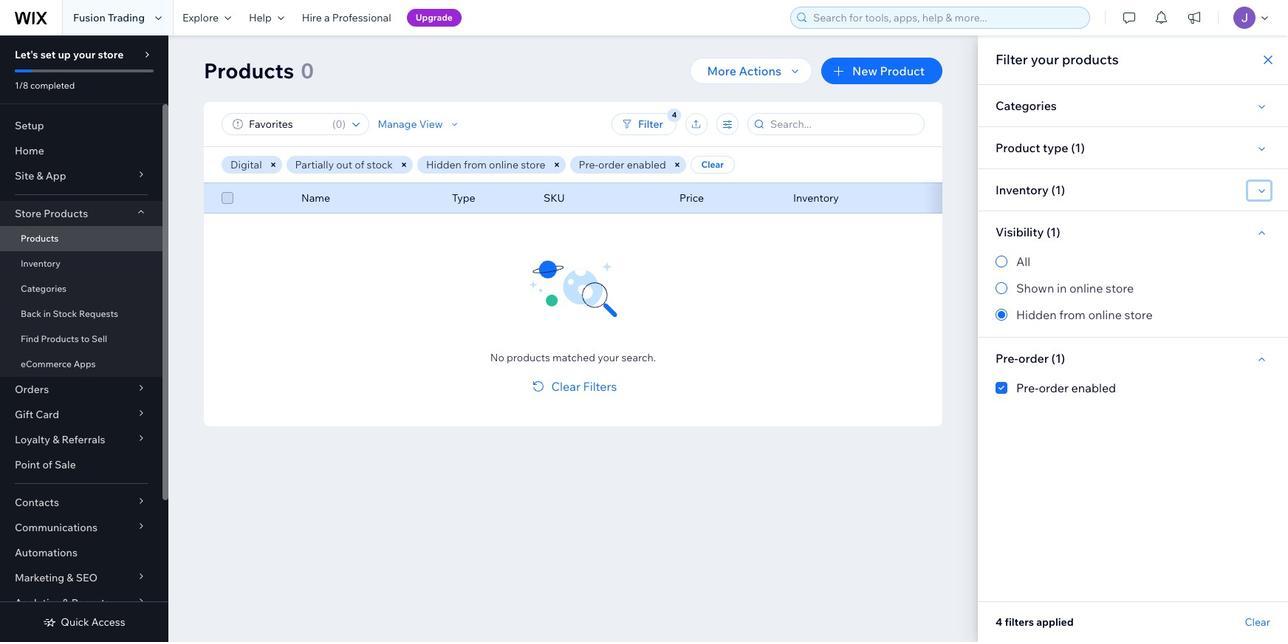 Task type: describe. For each thing, give the bounding box(es) containing it.
product type (1)
[[996, 140, 1085, 155]]

0 vertical spatial pre-
[[579, 158, 599, 171]]

setup link
[[0, 113, 163, 138]]

products down help
[[204, 58, 294, 83]]

type
[[452, 191, 476, 205]]

1/8 completed
[[15, 80, 75, 91]]

fusion trading
[[73, 11, 145, 24]]

4 filters applied
[[996, 615, 1074, 629]]

4
[[996, 615, 1003, 629]]

store inside sidebar element
[[98, 48, 124, 61]]

2 horizontal spatial inventory
[[996, 182, 1049, 197]]

in for online
[[1057, 281, 1067, 296]]

gift
[[15, 408, 33, 421]]

visibility (1)
[[996, 225, 1061, 239]]

orders
[[15, 383, 49, 396]]

)
[[342, 117, 346, 131]]

your for store
[[73, 48, 96, 61]]

2 vertical spatial online
[[1089, 307, 1122, 322]]

requests
[[79, 308, 118, 319]]

marketing & seo button
[[0, 565, 163, 590]]

stock
[[53, 308, 77, 319]]

more actions button
[[690, 58, 813, 84]]

categories link
[[0, 276, 163, 301]]

price
[[680, 191, 704, 205]]

loyalty
[[15, 433, 50, 446]]

0 vertical spatial pre-order enabled
[[579, 158, 666, 171]]

marketing
[[15, 571, 64, 584]]

1 horizontal spatial of
[[355, 158, 364, 171]]

ecommerce apps link
[[0, 352, 163, 377]]

point of sale link
[[0, 452, 163, 477]]

partially
[[295, 158, 334, 171]]

loyalty & referrals button
[[0, 427, 163, 452]]

analytics & reports button
[[0, 590, 163, 615]]

(1) right "type"
[[1071, 140, 1085, 155]]

inventory (1)
[[996, 182, 1065, 197]]

ecommerce
[[21, 358, 72, 369]]

type
[[1043, 140, 1069, 155]]

ecommerce apps
[[21, 358, 96, 369]]

setup
[[15, 119, 44, 132]]

applied
[[1037, 615, 1074, 629]]

0 vertical spatial online
[[489, 158, 519, 171]]

name
[[301, 191, 330, 205]]

sell
[[92, 333, 107, 344]]

filters
[[1005, 615, 1034, 629]]

of inside sidebar element
[[42, 458, 52, 471]]

hire
[[302, 11, 322, 24]]

quick
[[61, 615, 89, 629]]

1 vertical spatial online
[[1070, 281, 1103, 296]]

2 horizontal spatial your
[[1031, 51, 1059, 68]]

quick access
[[61, 615, 125, 629]]

automations link
[[0, 540, 163, 565]]

professional
[[332, 11, 391, 24]]

1 vertical spatial clear button
[[1245, 615, 1271, 629]]

communications button
[[0, 515, 163, 540]]

sale
[[55, 458, 76, 471]]

in for stock
[[43, 308, 51, 319]]

more actions
[[707, 64, 782, 78]]

1 vertical spatial pre-
[[996, 351, 1019, 366]]

1 horizontal spatial inventory
[[793, 191, 839, 205]]

more
[[707, 64, 737, 78]]

manage
[[378, 117, 417, 131]]

communications
[[15, 521, 98, 534]]

explore
[[182, 11, 219, 24]]

no products matched your search.
[[490, 351, 656, 364]]

a
[[324, 11, 330, 24]]

order inside option
[[1039, 380, 1069, 395]]

partially out of stock
[[295, 158, 393, 171]]

access
[[91, 615, 125, 629]]

products up ecommerce apps
[[41, 333, 79, 344]]

site
[[15, 169, 34, 182]]

products down the store
[[21, 233, 59, 244]]

store products
[[15, 207, 88, 220]]

& for analytics
[[62, 596, 69, 610]]

no
[[490, 351, 505, 364]]

store products button
[[0, 201, 163, 226]]

let's set up your store
[[15, 48, 124, 61]]

upgrade button
[[407, 9, 462, 27]]

hire a professional link
[[293, 0, 400, 35]]

reports
[[71, 596, 110, 610]]

back in stock requests
[[21, 308, 118, 319]]

gift card button
[[0, 402, 163, 427]]

automations
[[15, 546, 78, 559]]

filter button
[[612, 113, 677, 135]]

actions
[[739, 64, 782, 78]]

find
[[21, 333, 39, 344]]

product inside dropdown button
[[880, 64, 925, 78]]

referrals
[[62, 433, 105, 446]]

analytics
[[15, 596, 60, 610]]

(1) down shown in online store
[[1052, 351, 1066, 366]]

Search... field
[[766, 114, 920, 134]]

( 0 )
[[332, 117, 346, 131]]

pre-order (1)
[[996, 351, 1066, 366]]

manage view button
[[378, 117, 461, 131]]

hire a professional
[[302, 11, 391, 24]]

back in stock requests link
[[0, 301, 163, 327]]



Task type: locate. For each thing, give the bounding box(es) containing it.
1 vertical spatial in
[[43, 308, 51, 319]]

gift card
[[15, 408, 59, 421]]

help
[[249, 11, 272, 24]]

1 horizontal spatial pre-order enabled
[[1017, 380, 1116, 395]]

view
[[420, 117, 443, 131]]

visibility
[[996, 225, 1044, 239]]

from
[[464, 158, 487, 171], [1060, 307, 1086, 322]]

marketing & seo
[[15, 571, 98, 584]]

filter for filter your products
[[996, 51, 1028, 68]]

hidden from online store up type on the top
[[426, 158, 546, 171]]

stock
[[367, 158, 393, 171]]

apps
[[74, 358, 96, 369]]

Pre-order enabled checkbox
[[996, 379, 1271, 397]]

0 horizontal spatial products
[[507, 351, 550, 364]]

in inside option group
[[1057, 281, 1067, 296]]

from down shown in online store
[[1060, 307, 1086, 322]]

pre-order enabled inside option
[[1017, 380, 1116, 395]]

pre-
[[579, 158, 599, 171], [996, 351, 1019, 366], [1017, 380, 1039, 395]]

set
[[40, 48, 56, 61]]

1 horizontal spatial 0
[[336, 117, 342, 131]]

clear
[[702, 159, 724, 170], [552, 379, 581, 394], [1245, 615, 1271, 629]]

find products to sell link
[[0, 327, 163, 352]]

store
[[98, 48, 124, 61], [521, 158, 546, 171], [1106, 281, 1134, 296], [1125, 307, 1153, 322]]

filters
[[583, 379, 617, 394]]

let's
[[15, 48, 38, 61]]

pre- inside option
[[1017, 380, 1039, 395]]

back
[[21, 308, 41, 319]]

your for search.
[[598, 351, 619, 364]]

1 vertical spatial categories
[[21, 283, 67, 294]]

0 down hire
[[301, 58, 314, 83]]

1 horizontal spatial enabled
[[1072, 380, 1116, 395]]

sku
[[544, 191, 565, 205]]

0 horizontal spatial of
[[42, 458, 52, 471]]

filter
[[996, 51, 1028, 68], [638, 117, 663, 131]]

2 vertical spatial clear
[[1245, 615, 1271, 629]]

1 vertical spatial from
[[1060, 307, 1086, 322]]

your inside sidebar element
[[73, 48, 96, 61]]

shown in online store
[[1017, 281, 1134, 296]]

of right 'out'
[[355, 158, 364, 171]]

categories up product type (1)
[[996, 98, 1057, 113]]

order down "filter" button
[[599, 158, 625, 171]]

0 horizontal spatial categories
[[21, 283, 67, 294]]

1 horizontal spatial your
[[598, 351, 619, 364]]

2 vertical spatial pre-
[[1017, 380, 1039, 395]]

Search for tools, apps, help & more... field
[[809, 7, 1085, 28]]

1 horizontal spatial from
[[1060, 307, 1086, 322]]

app
[[46, 169, 66, 182]]

online
[[489, 158, 519, 171], [1070, 281, 1103, 296], [1089, 307, 1122, 322]]

products link
[[0, 226, 163, 251]]

0 vertical spatial hidden
[[426, 158, 462, 171]]

clear inside button
[[552, 379, 581, 394]]

categories up back
[[21, 283, 67, 294]]

point of sale
[[15, 458, 76, 471]]

order down pre-order (1)
[[1039, 380, 1069, 395]]

your
[[73, 48, 96, 61], [1031, 51, 1059, 68], [598, 351, 619, 364]]

1 vertical spatial pre-order enabled
[[1017, 380, 1116, 395]]

product right new
[[880, 64, 925, 78]]

shown
[[1017, 281, 1055, 296]]

0 horizontal spatial hidden
[[426, 158, 462, 171]]

orders button
[[0, 377, 163, 402]]

1 horizontal spatial in
[[1057, 281, 1067, 296]]

0 vertical spatial filter
[[996, 51, 1028, 68]]

inventory link
[[0, 251, 163, 276]]

0 horizontal spatial clear button
[[691, 156, 735, 174]]

products inside 'dropdown button'
[[44, 207, 88, 220]]

enabled inside option
[[1072, 380, 1116, 395]]

store
[[15, 207, 41, 220]]

all
[[1017, 254, 1031, 269]]

quick access button
[[43, 615, 125, 629]]

0 vertical spatial clear
[[702, 159, 724, 170]]

0 horizontal spatial product
[[880, 64, 925, 78]]

upgrade
[[416, 12, 453, 23]]

2 horizontal spatial clear
[[1245, 615, 1271, 629]]

categories inside sidebar element
[[21, 283, 67, 294]]

search.
[[622, 351, 656, 364]]

of
[[355, 158, 364, 171], [42, 458, 52, 471]]

& up quick
[[62, 596, 69, 610]]

of left 'sale'
[[42, 458, 52, 471]]

0 vertical spatial enabled
[[627, 158, 666, 171]]

0 horizontal spatial pre-order enabled
[[579, 158, 666, 171]]

pre-order enabled down pre-order (1)
[[1017, 380, 1116, 395]]

0 vertical spatial hidden from online store
[[426, 158, 546, 171]]

option group containing all
[[996, 253, 1271, 324]]

1 vertical spatial clear
[[552, 379, 581, 394]]

0 horizontal spatial 0
[[301, 58, 314, 83]]

site & app
[[15, 169, 66, 182]]

1 horizontal spatial product
[[996, 140, 1041, 155]]

to
[[81, 333, 90, 344]]

help button
[[240, 0, 293, 35]]

& for marketing
[[67, 571, 74, 584]]

0 for ( 0 )
[[336, 117, 342, 131]]

find products to sell
[[21, 333, 107, 344]]

1 vertical spatial enabled
[[1072, 380, 1116, 395]]

hidden up type on the top
[[426, 158, 462, 171]]

clear for the leftmost clear button
[[702, 159, 724, 170]]

manage view
[[378, 117, 443, 131]]

0 horizontal spatial in
[[43, 308, 51, 319]]

0 horizontal spatial clear
[[552, 379, 581, 394]]

clear for clear button to the bottom
[[1245, 615, 1271, 629]]

1 vertical spatial filter
[[638, 117, 663, 131]]

in inside sidebar element
[[43, 308, 51, 319]]

up
[[58, 48, 71, 61]]

1 vertical spatial of
[[42, 458, 52, 471]]

0 horizontal spatial enabled
[[627, 158, 666, 171]]

site & app button
[[0, 163, 163, 188]]

0 up partially out of stock
[[336, 117, 342, 131]]

pre-order enabled down "filter" button
[[579, 158, 666, 171]]

2 vertical spatial order
[[1039, 380, 1069, 395]]

0 vertical spatial clear button
[[691, 156, 735, 174]]

1 horizontal spatial clear button
[[1245, 615, 1271, 629]]

point
[[15, 458, 40, 471]]

0 horizontal spatial your
[[73, 48, 96, 61]]

0 vertical spatial products
[[1062, 51, 1119, 68]]

filter your products
[[996, 51, 1119, 68]]

& for loyalty
[[53, 433, 59, 446]]

&
[[36, 169, 43, 182], [53, 433, 59, 446], [67, 571, 74, 584], [62, 596, 69, 610]]

filter inside button
[[638, 117, 663, 131]]

0 horizontal spatial from
[[464, 158, 487, 171]]

0 for products 0
[[301, 58, 314, 83]]

from up type on the top
[[464, 158, 487, 171]]

0 vertical spatial of
[[355, 158, 364, 171]]

in right the shown
[[1057, 281, 1067, 296]]

hidden down the shown
[[1017, 307, 1057, 322]]

0 vertical spatial product
[[880, 64, 925, 78]]

(1) right visibility
[[1047, 225, 1061, 239]]

0 vertical spatial 0
[[301, 58, 314, 83]]

0 horizontal spatial filter
[[638, 117, 663, 131]]

out
[[336, 158, 353, 171]]

1 horizontal spatial hidden
[[1017, 307, 1057, 322]]

option group
[[996, 253, 1271, 324]]

0 horizontal spatial inventory
[[21, 258, 61, 269]]

1 vertical spatial order
[[1019, 351, 1049, 366]]

product left "type"
[[996, 140, 1041, 155]]

& left seo
[[67, 571, 74, 584]]

1 horizontal spatial clear
[[702, 159, 724, 170]]

None checkbox
[[222, 189, 233, 207]]

1 vertical spatial hidden
[[1017, 307, 1057, 322]]

(
[[332, 117, 336, 131]]

digital
[[231, 158, 262, 171]]

hidden from online store
[[426, 158, 546, 171], [1017, 307, 1153, 322]]

1 horizontal spatial products
[[1062, 51, 1119, 68]]

clear inside button
[[702, 159, 724, 170]]

1 vertical spatial products
[[507, 351, 550, 364]]

filter for filter
[[638, 117, 663, 131]]

0 horizontal spatial hidden from online store
[[426, 158, 546, 171]]

1 vertical spatial product
[[996, 140, 1041, 155]]

products 0
[[204, 58, 314, 83]]

1 horizontal spatial categories
[[996, 98, 1057, 113]]

0 vertical spatial order
[[599, 158, 625, 171]]

seo
[[76, 571, 98, 584]]

& right site
[[36, 169, 43, 182]]

0 vertical spatial categories
[[996, 98, 1057, 113]]

in right back
[[43, 308, 51, 319]]

1 horizontal spatial filter
[[996, 51, 1028, 68]]

pre-order enabled
[[579, 158, 666, 171], [1017, 380, 1116, 395]]

1 vertical spatial 0
[[336, 117, 342, 131]]

(1) down "type"
[[1052, 182, 1065, 197]]

1 vertical spatial hidden from online store
[[1017, 307, 1153, 322]]

Unsaved view field
[[245, 114, 328, 134]]

hidden from online store down shown in online store
[[1017, 307, 1153, 322]]

0 vertical spatial from
[[464, 158, 487, 171]]

order down the shown
[[1019, 351, 1049, 366]]

products up products link
[[44, 207, 88, 220]]

clear filters
[[552, 379, 617, 394]]

home link
[[0, 138, 163, 163]]

matched
[[553, 351, 595, 364]]

inventory
[[996, 182, 1049, 197], [793, 191, 839, 205], [21, 258, 61, 269]]

0 vertical spatial in
[[1057, 281, 1067, 296]]

sidebar element
[[0, 35, 168, 642]]

& for site
[[36, 169, 43, 182]]

& right loyalty
[[53, 433, 59, 446]]

product
[[880, 64, 925, 78], [996, 140, 1041, 155]]

fusion
[[73, 11, 106, 24]]

inventory inside sidebar element
[[21, 258, 61, 269]]

1 horizontal spatial hidden from online store
[[1017, 307, 1153, 322]]

new product button
[[822, 58, 943, 84]]

card
[[36, 408, 59, 421]]

clear filters button
[[529, 378, 617, 395]]



Task type: vqa. For each thing, say whether or not it's contained in the screenshot.
2nd Booking from the bottom of the Sidebar element
no



